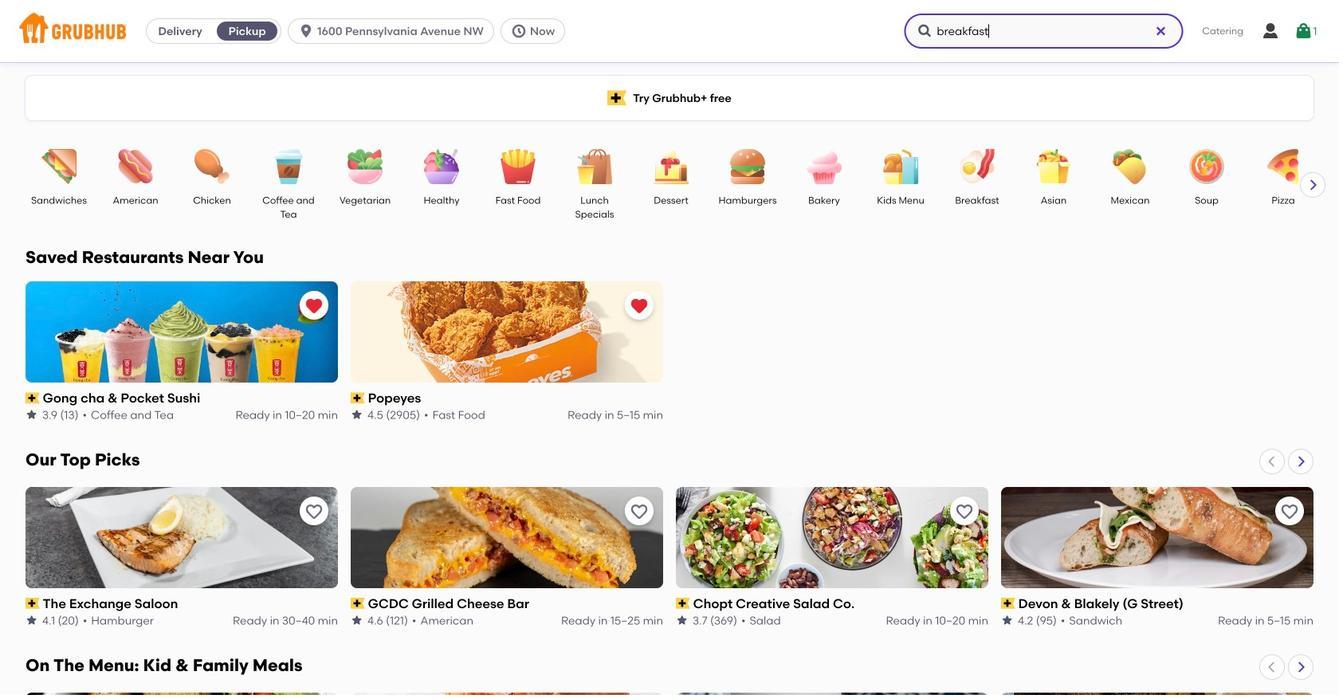 Task type: locate. For each thing, give the bounding box(es) containing it.
caret right icon image
[[1307, 179, 1320, 191], [1295, 455, 1308, 468], [1295, 661, 1308, 674]]

0 horizontal spatial svg image
[[298, 23, 314, 39]]

american image
[[108, 149, 163, 184]]

grubhub plus flag logo image
[[608, 91, 627, 106]]

soup image
[[1180, 149, 1235, 184]]

star icon image for gong cha & pocket sushi logo
[[26, 409, 38, 422]]

1 vertical spatial caret right icon image
[[1295, 455, 1308, 468]]

subscription pass image
[[351, 393, 365, 404], [26, 598, 40, 609]]

1 vertical spatial caret left icon image
[[1266, 661, 1279, 674]]

pizza image
[[1256, 149, 1312, 184]]

dolcezza gelato logo image
[[676, 693, 989, 695]]

healthy image
[[414, 149, 470, 184]]

star icon image for gcdc grilled cheese bar logo
[[351, 615, 364, 627]]

2 caret left icon image from the top
[[1266, 661, 1279, 674]]

2 horizontal spatial svg image
[[1295, 22, 1314, 41]]

the exchange saloon logo image
[[26, 487, 338, 588]]

gcdc grilled cheese bar logo image
[[351, 487, 664, 588]]

0 vertical spatial caret left icon image
[[1266, 455, 1279, 468]]

lunch specials image
[[567, 149, 623, 184]]

1 vertical spatial subscription pass image
[[26, 598, 40, 609]]

svg image
[[298, 23, 314, 39], [511, 23, 527, 39], [1155, 25, 1168, 37]]

hamburgers image
[[720, 149, 776, 184]]

caret left icon image
[[1266, 455, 1279, 468], [1266, 661, 1279, 674]]

Search for food, convenience, alcohol... search field
[[905, 14, 1184, 49]]

0 horizontal spatial svg image
[[917, 23, 933, 39]]

vegetarian image
[[337, 149, 393, 184]]

subscription pass image for popeyes logo
[[351, 393, 365, 404]]

1 horizontal spatial subscription pass image
[[351, 393, 365, 404]]

star icon image for popeyes logo
[[351, 409, 364, 422]]

main navigation navigation
[[0, 0, 1340, 62]]

1 caret left icon image from the top
[[1266, 455, 1279, 468]]

fast food image
[[490, 149, 546, 184]]

caret left icon image for the bottom caret right icon
[[1266, 661, 1279, 674]]

2 vertical spatial caret right icon image
[[1295, 661, 1308, 674]]

star icon image
[[26, 409, 38, 422], [351, 409, 364, 422], [26, 615, 38, 627], [351, 615, 364, 627], [676, 615, 689, 627], [1002, 615, 1014, 627]]

city tap house dupont circle logo image
[[26, 693, 338, 695]]

svg image
[[1262, 22, 1281, 41], [1295, 22, 1314, 41], [917, 23, 933, 39]]

subscription pass image
[[26, 393, 40, 404], [351, 598, 365, 609], [676, 598, 690, 609], [1002, 598, 1016, 609]]

subscription pass image for gong cha & pocket sushi logo's star icon
[[26, 393, 40, 404]]

0 horizontal spatial subscription pass image
[[26, 598, 40, 609]]

0 vertical spatial subscription pass image
[[351, 393, 365, 404]]



Task type: vqa. For each thing, say whether or not it's contained in the screenshot.
star icon
yes



Task type: describe. For each thing, give the bounding box(es) containing it.
1 horizontal spatial svg image
[[511, 23, 527, 39]]

dessert image
[[644, 149, 699, 184]]

chicken image
[[184, 149, 240, 184]]

mexican image
[[1103, 149, 1159, 184]]

popeyes logo image
[[351, 282, 664, 383]]

coffee and tea image
[[261, 149, 317, 184]]

sandwiches image
[[31, 149, 87, 184]]

0 vertical spatial caret right icon image
[[1307, 179, 1320, 191]]

kids menu image
[[873, 149, 929, 184]]

gong cha & pocket sushi logo image
[[26, 282, 338, 383]]

1 horizontal spatial svg image
[[1262, 22, 1281, 41]]

star icon image for the exchange saloon logo
[[26, 615, 38, 627]]

2 horizontal spatial svg image
[[1155, 25, 1168, 37]]

bakery image
[[797, 149, 853, 184]]

caret left icon image for the middle caret right icon
[[1266, 455, 1279, 468]]

breakfast image
[[950, 149, 1006, 184]]

star icon image for chopt creative salad co. logo
[[676, 615, 689, 627]]

subscription pass image for chopt creative salad co. logo star icon
[[676, 598, 690, 609]]

jerks of the caribbean logo image
[[1002, 693, 1314, 695]]

mason's famous lobster rolls logo image
[[351, 693, 664, 695]]

subscription pass image for the exchange saloon logo
[[26, 598, 40, 609]]

asian image
[[1026, 149, 1082, 184]]

subscription pass image for star icon for gcdc grilled cheese bar logo
[[351, 598, 365, 609]]

chopt creative salad co. logo image
[[676, 487, 989, 588]]



